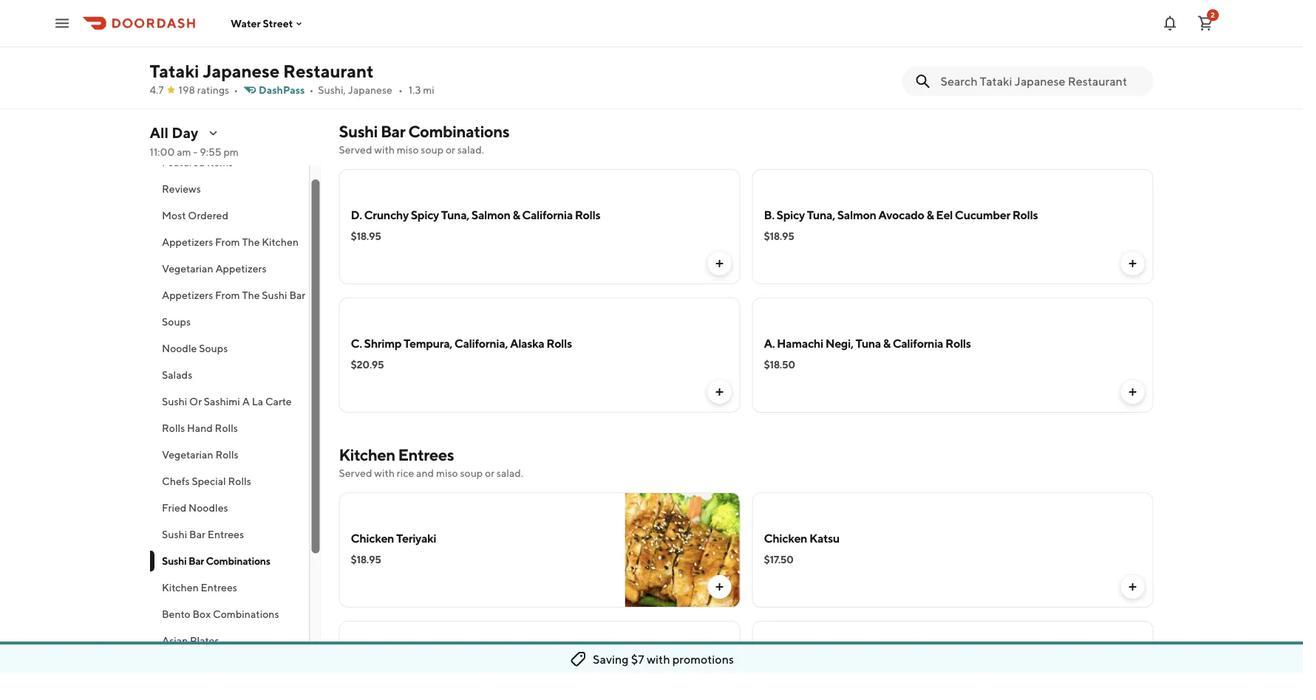 Task type: locate. For each thing, give the bounding box(es) containing it.
1 vertical spatial entrees
[[207, 529, 244, 541]]

$18.95 for chicken
[[351, 554, 381, 566]]

bento
[[161, 609, 190, 621]]

mi
[[423, 84, 434, 96]]

1 vertical spatial vegetarian
[[161, 449, 213, 461]]

sushi left the or at bottom
[[161, 396, 187, 408]]

1 vertical spatial california
[[893, 337, 943, 351]]

0 vertical spatial miso
[[397, 144, 419, 156]]

1 vertical spatial soup
[[460, 467, 483, 480]]

entrees down fried noodles button
[[207, 529, 244, 541]]

$18.95 down chicken teriyaki
[[351, 554, 381, 566]]

notification bell image
[[1161, 14, 1179, 32]]

teriyaki down and
[[396, 532, 436, 546]]

0 vertical spatial salad.
[[457, 144, 484, 156]]

served
[[339, 144, 372, 156], [339, 467, 372, 480]]

entrees up bento box combinations
[[200, 582, 237, 594]]

tuna, right crunchy
[[441, 208, 469, 222]]

2 vertical spatial kitchen
[[161, 582, 198, 594]]

2 horizontal spatial &
[[926, 208, 934, 222]]

1 horizontal spatial or
[[485, 467, 495, 480]]

rice
[[397, 467, 414, 480]]

teriyaki for chicken teriyaki
[[396, 532, 436, 546]]

2 vertical spatial add item to cart image
[[714, 582, 725, 594]]

1 horizontal spatial kitchen
[[262, 236, 298, 248]]

the down vegetarian appetizers "button" in the top of the page
[[242, 289, 259, 302]]

2 from from the top
[[215, 289, 240, 302]]

appetizers inside appetizers from the kitchen button
[[161, 236, 213, 248]]

$17.50
[[764, 554, 794, 566]]

1 vertical spatial soups
[[199, 343, 227, 355]]

soups right noodle
[[199, 343, 227, 355]]

featured
[[161, 156, 204, 169]]

california
[[522, 208, 573, 222], [893, 337, 943, 351]]

1 horizontal spatial salad.
[[497, 467, 523, 480]]

vegetarian
[[161, 263, 213, 275], [161, 449, 213, 461]]

sushi, japanese • 1.3 mi
[[318, 84, 434, 96]]

with inside the "sushi bar combinations served with miso soup or salad."
[[374, 144, 395, 156]]

0 horizontal spatial japanese
[[203, 60, 280, 81]]

open menu image
[[53, 14, 71, 32]]

1 vertical spatial add item to cart image
[[1127, 387, 1139, 398]]

with down the sushi, japanese • 1.3 mi
[[374, 144, 395, 156]]

from for sushi
[[215, 289, 240, 302]]

soups up noodle
[[161, 316, 190, 328]]

from
[[215, 236, 240, 248], [215, 289, 240, 302]]

sushi bar entrees
[[161, 529, 244, 541]]

teriyaki for steak teriyaki
[[382, 660, 422, 674]]

•
[[234, 84, 238, 96], [309, 84, 314, 96], [398, 84, 403, 96]]

0 vertical spatial vegetarian
[[161, 263, 213, 275]]

miso down 1.3
[[397, 144, 419, 156]]

1 vertical spatial served
[[339, 467, 372, 480]]

vegetarian inside "button"
[[161, 263, 213, 275]]

the
[[242, 236, 259, 248], [242, 289, 259, 302]]

japanese right sushi,
[[348, 84, 392, 96]]

0 vertical spatial california
[[522, 208, 573, 222]]

vegetarian up chefs
[[161, 449, 213, 461]]

kitchen for kitchen entrees
[[161, 582, 198, 594]]

1 vertical spatial salad.
[[497, 467, 523, 480]]

combinations
[[408, 122, 509, 141], [206, 555, 270, 568], [213, 609, 279, 621]]

1 • from the left
[[234, 84, 238, 96]]

b.
[[764, 208, 774, 222]]

sushi
[[339, 122, 378, 141], [262, 289, 287, 302], [161, 396, 187, 408], [161, 529, 187, 541], [161, 555, 186, 568]]

1 horizontal spatial •
[[309, 84, 314, 96]]

crunchy
[[364, 208, 409, 222]]

salads
[[161, 369, 192, 381]]

a.
[[764, 337, 775, 351]]

appetizers from the sushi bar
[[161, 289, 305, 302]]

with right $7
[[647, 653, 670, 667]]

soup down mi
[[421, 144, 444, 156]]

soups button
[[150, 309, 321, 336]]

kitchen inside kitchen entrees served with rice and miso soup or salad.
[[339, 446, 395, 465]]

3 add item to cart image from the top
[[1127, 582, 1139, 594]]

0 vertical spatial from
[[215, 236, 240, 248]]

vegetarian down appetizers from the kitchen
[[161, 263, 213, 275]]

all
[[150, 124, 169, 142]]

bar for sushi bar combinations
[[188, 555, 204, 568]]

1 horizontal spatial salmon
[[837, 208, 876, 222]]

• for sushi, japanese • 1.3 mi
[[398, 84, 403, 96]]

bento box combinations button
[[150, 602, 321, 628]]

&
[[513, 208, 520, 222], [926, 208, 934, 222], [883, 337, 891, 351]]

0 horizontal spatial or
[[446, 144, 455, 156]]

2 vertical spatial entrees
[[200, 582, 237, 594]]

sushi for sushi bar combinations
[[161, 555, 186, 568]]

1 vertical spatial kitchen
[[339, 446, 395, 465]]

sushi bar combinations
[[161, 555, 270, 568]]

or inside the "sushi bar combinations served with miso soup or salad."
[[446, 144, 455, 156]]

3 add item to cart image from the top
[[714, 582, 725, 594]]

entrees
[[398, 446, 454, 465], [207, 529, 244, 541], [200, 582, 237, 594]]

0 vertical spatial soups
[[161, 316, 190, 328]]

2 add item to cart image from the top
[[1127, 387, 1139, 398]]

bar down the sushi, japanese • 1.3 mi
[[381, 122, 405, 141]]

sushi for sushi bar entrees
[[161, 529, 187, 541]]

sushi up kitchen entrees
[[161, 555, 186, 568]]

2 vegetarian from the top
[[161, 449, 213, 461]]

vegetarian rolls
[[161, 449, 238, 461]]

0 horizontal spatial salmon
[[471, 208, 510, 222]]

$135.95
[[351, 42, 387, 55]]

11:00
[[150, 146, 175, 158]]

cucumber
[[955, 208, 1010, 222]]

0 horizontal spatial chicken
[[351, 532, 394, 546]]

sushi inside appetizers from the sushi bar button
[[262, 289, 287, 302]]

soup right and
[[460, 467, 483, 480]]

soups
[[161, 316, 190, 328], [199, 343, 227, 355]]

sushi for sushi or sashimi a la carte
[[161, 396, 187, 408]]

served left rice
[[339, 467, 372, 480]]

salad. inside the "sushi bar combinations served with miso soup or salad."
[[457, 144, 484, 156]]

0 horizontal spatial kitchen
[[161, 582, 198, 594]]

bar
[[381, 122, 405, 141], [289, 289, 305, 302], [189, 529, 205, 541], [188, 555, 204, 568]]

noodle
[[161, 343, 197, 355]]

Item Search search field
[[941, 73, 1142, 89]]

chicken
[[351, 532, 394, 546], [764, 532, 807, 546]]

2 tuna, from the left
[[807, 208, 835, 222]]

appetizers inside appetizers from the sushi bar button
[[161, 289, 213, 302]]

sushi inside sushi or sashimi a la carte button
[[161, 396, 187, 408]]

alaska
[[510, 337, 544, 351]]

198
[[179, 84, 195, 96]]

1 add item to cart image from the top
[[1127, 258, 1139, 270]]

appetizers for appetizers from the kitchen
[[161, 236, 213, 248]]

1 horizontal spatial tuna,
[[807, 208, 835, 222]]

the for sushi
[[242, 289, 259, 302]]

kitchen
[[262, 236, 298, 248], [339, 446, 395, 465], [161, 582, 198, 594]]

0 horizontal spatial salad.
[[457, 144, 484, 156]]

0 horizontal spatial soup
[[421, 144, 444, 156]]

appetizers for appetizers from the sushi bar
[[161, 289, 213, 302]]

hamachi
[[777, 337, 823, 351]]

2 the from the top
[[242, 289, 259, 302]]

asian plates
[[161, 635, 219, 647]]

chicken for chicken katsu
[[764, 532, 807, 546]]

0 vertical spatial served
[[339, 144, 372, 156]]

with left rice
[[374, 467, 395, 480]]

1 horizontal spatial miso
[[436, 467, 458, 480]]

0 horizontal spatial miso
[[397, 144, 419, 156]]

2 served from the top
[[339, 467, 372, 480]]

with inside kitchen entrees served with rice and miso soup or salad.
[[374, 467, 395, 480]]

1 from from the top
[[215, 236, 240, 248]]

fried noodles button
[[150, 495, 321, 522]]

2 horizontal spatial kitchen
[[339, 446, 395, 465]]

entrees up and
[[398, 446, 454, 465]]

& for salmon
[[513, 208, 520, 222]]

add item to cart image
[[714, 258, 725, 270], [714, 387, 725, 398], [714, 582, 725, 594]]

combinations inside button
[[213, 609, 279, 621]]

1 horizontal spatial japanese
[[348, 84, 392, 96]]

or
[[446, 144, 455, 156], [485, 467, 495, 480]]

1 vertical spatial combinations
[[206, 555, 270, 568]]

1 vertical spatial japanese
[[348, 84, 392, 96]]

0 vertical spatial teriyaki
[[396, 532, 436, 546]]

salads button
[[150, 362, 321, 389]]

from down vegetarian appetizers "button" in the top of the page
[[215, 289, 240, 302]]

sushi inside the "sushi bar combinations served with miso soup or salad."
[[339, 122, 378, 141]]

miso right and
[[436, 467, 458, 480]]

japanese
[[203, 60, 280, 81], [348, 84, 392, 96]]

1 spicy from the left
[[411, 208, 439, 222]]

0 horizontal spatial california
[[522, 208, 573, 222]]

spicy right crunchy
[[411, 208, 439, 222]]

teriyaki right steak
[[382, 660, 422, 674]]

2 spicy from the left
[[776, 208, 805, 222]]

bar down fried noodles
[[189, 529, 205, 541]]

appetizers down vegetarian appetizers
[[161, 289, 213, 302]]

eel
[[936, 208, 953, 222]]

1 vertical spatial miso
[[436, 467, 458, 480]]

noodles
[[188, 502, 228, 514]]

0 vertical spatial the
[[242, 236, 259, 248]]

0 vertical spatial add item to cart image
[[1127, 258, 1139, 270]]

from inside button
[[215, 236, 240, 248]]

1 vertical spatial the
[[242, 289, 259, 302]]

reviews
[[161, 183, 201, 195]]

the inside button
[[242, 236, 259, 248]]

$18.95
[[351, 230, 381, 242], [764, 230, 794, 242], [351, 554, 381, 566]]

combinations down sushi bar entrees button
[[206, 555, 270, 568]]

1 served from the top
[[339, 144, 372, 156]]

chicken for chicken teriyaki
[[351, 532, 394, 546]]

$18.95 for b.
[[764, 230, 794, 242]]

reviews button
[[150, 176, 321, 203]]

1 horizontal spatial chicken
[[764, 532, 807, 546]]

appetizers down most ordered
[[161, 236, 213, 248]]

vegetarian inside button
[[161, 449, 213, 461]]

sushi down fried
[[161, 529, 187, 541]]

1 the from the top
[[242, 236, 259, 248]]

1 vertical spatial appetizers
[[215, 263, 266, 275]]

sushi down the sushi, japanese • 1.3 mi
[[339, 122, 378, 141]]

kitchen inside button
[[161, 582, 198, 594]]

sushi or sashimi a la carte
[[161, 396, 291, 408]]

sushi down vegetarian appetizers "button" in the top of the page
[[262, 289, 287, 302]]

served down the sushi, japanese • 1.3 mi
[[339, 144, 372, 156]]

entrees inside kitchen entrees button
[[200, 582, 237, 594]]

0 vertical spatial or
[[446, 144, 455, 156]]

japanese up ratings
[[203, 60, 280, 81]]

$18.95 for d.
[[351, 230, 381, 242]]

4.7
[[150, 84, 164, 96]]

0 vertical spatial appetizers
[[161, 236, 213, 248]]

2 vertical spatial add item to cart image
[[1127, 582, 1139, 594]]

0 vertical spatial japanese
[[203, 60, 280, 81]]

2 chicken from the left
[[764, 532, 807, 546]]

entrees inside kitchen entrees served with rice and miso soup or salad.
[[398, 446, 454, 465]]

0 vertical spatial combinations
[[408, 122, 509, 141]]

0 horizontal spatial tuna,
[[441, 208, 469, 222]]

miso
[[397, 144, 419, 156], [436, 467, 458, 480]]

sushi inside sushi bar entrees button
[[161, 529, 187, 541]]

served inside kitchen entrees served with rice and miso soup or salad.
[[339, 467, 372, 480]]

from for kitchen
[[215, 236, 240, 248]]

appetizers inside vegetarian appetizers "button"
[[215, 263, 266, 275]]

appetizers down appetizers from the kitchen button
[[215, 263, 266, 275]]

• left 1.3
[[398, 84, 403, 96]]

2 vertical spatial appetizers
[[161, 289, 213, 302]]

tuna, right b.
[[807, 208, 835, 222]]

most ordered
[[161, 210, 228, 222]]

japanese for sushi,
[[348, 84, 392, 96]]

1 add item to cart image from the top
[[714, 258, 725, 270]]

0 vertical spatial add item to cart image
[[714, 258, 725, 270]]

or right and
[[485, 467, 495, 480]]

$18.95 down d.
[[351, 230, 381, 242]]

spicy right b.
[[776, 208, 805, 222]]

combinations down kitchen entrees button
[[213, 609, 279, 621]]

0 vertical spatial kitchen
[[262, 236, 298, 248]]

0 vertical spatial entrees
[[398, 446, 454, 465]]

0 vertical spatial soup
[[421, 144, 444, 156]]

bar inside the "sushi bar combinations served with miso soup or salad."
[[381, 122, 405, 141]]

sushi for sushi bar combinations served with miso soup or salad.
[[339, 122, 378, 141]]

2 vertical spatial with
[[647, 653, 670, 667]]

from down most ordered button on the top
[[215, 236, 240, 248]]

sushi bar combinations served with miso soup or salad.
[[339, 122, 509, 156]]

steak teriyaki
[[351, 660, 422, 674]]

$20.95
[[351, 359, 384, 371]]

0 vertical spatial with
[[374, 144, 395, 156]]

0 horizontal spatial &
[[513, 208, 520, 222]]

$7
[[631, 653, 644, 667]]

1 vertical spatial from
[[215, 289, 240, 302]]

add item to cart image
[[1127, 258, 1139, 270], [1127, 387, 1139, 398], [1127, 582, 1139, 594]]

combinations for bento box combinations
[[213, 609, 279, 621]]

shrimp
[[364, 337, 401, 351]]

0 horizontal spatial •
[[234, 84, 238, 96]]

kitchen inside button
[[262, 236, 298, 248]]

soup inside the "sushi bar combinations served with miso soup or salad."
[[421, 144, 444, 156]]

1 vertical spatial teriyaki
[[382, 660, 422, 674]]

chefs
[[161, 476, 189, 488]]

the inside button
[[242, 289, 259, 302]]

soup
[[421, 144, 444, 156], [460, 467, 483, 480]]

1 horizontal spatial spicy
[[776, 208, 805, 222]]

ordered
[[188, 210, 228, 222]]

• left sushi,
[[309, 84, 314, 96]]

• right ratings
[[234, 84, 238, 96]]

1 vertical spatial or
[[485, 467, 495, 480]]

the down most ordered button on the top
[[242, 236, 259, 248]]

1 vegetarian from the top
[[161, 263, 213, 275]]

from inside button
[[215, 289, 240, 302]]

menus image
[[207, 127, 219, 139]]

add item to cart image for kitchen entrees
[[714, 582, 725, 594]]

or up d. crunchy spicy tuna, salmon & california rolls
[[446, 144, 455, 156]]

3 • from the left
[[398, 84, 403, 96]]

1 chicken from the left
[[351, 532, 394, 546]]

add item to cart image for sushi bar combinations
[[714, 258, 725, 270]]

2 horizontal spatial •
[[398, 84, 403, 96]]

0 horizontal spatial spicy
[[411, 208, 439, 222]]

the for kitchen
[[242, 236, 259, 248]]

1 vertical spatial add item to cart image
[[714, 387, 725, 398]]

bar up kitchen entrees
[[188, 555, 204, 568]]

combinations down mi
[[408, 122, 509, 141]]

sushi or sashimi a la carte button
[[150, 389, 321, 415]]

2 vertical spatial combinations
[[213, 609, 279, 621]]

$18.95 down b.
[[764, 230, 794, 242]]

chefs special rolls
[[161, 476, 251, 488]]

bar for sushi bar combinations served with miso soup or salad.
[[381, 122, 405, 141]]

and
[[416, 467, 434, 480]]

1 vertical spatial with
[[374, 467, 395, 480]]

1 horizontal spatial soup
[[460, 467, 483, 480]]

combinations inside the "sushi bar combinations served with miso soup or salad."
[[408, 122, 509, 141]]

1 horizontal spatial &
[[883, 337, 891, 351]]



Task type: describe. For each thing, give the bounding box(es) containing it.
tempura,
[[404, 337, 452, 351]]

combinations for sushi bar combinations served with miso soup or salad.
[[408, 122, 509, 141]]

japanese for tataki
[[203, 60, 280, 81]]

combinations for sushi bar combinations
[[206, 555, 270, 568]]

noodle soups button
[[150, 336, 321, 362]]

1 tuna, from the left
[[441, 208, 469, 222]]

bar for sushi bar entrees
[[189, 529, 205, 541]]

rolls hand rolls
[[161, 422, 238, 435]]

items
[[207, 156, 233, 169]]

& for avocado
[[926, 208, 934, 222]]

c. shrimp tempura, california, alaska rolls
[[351, 337, 572, 351]]

198 ratings •
[[179, 84, 238, 96]]

entrees inside sushi bar entrees button
[[207, 529, 244, 541]]

or
[[189, 396, 201, 408]]

katsu
[[809, 532, 840, 546]]

featured items
[[161, 156, 233, 169]]

bar down vegetarian appetizers "button" in the top of the page
[[289, 289, 305, 302]]

add item to cart image for kitchen entrees
[[1127, 582, 1139, 594]]

rolls hand rolls button
[[150, 415, 321, 442]]

2 button
[[1191, 8, 1220, 38]]

street
[[263, 17, 293, 29]]

kitchen for kitchen entrees served with rice and miso soup or salad.
[[339, 446, 395, 465]]

appetizers from the sushi bar button
[[150, 282, 321, 309]]

soup inside kitchen entrees served with rice and miso soup or salad.
[[460, 467, 483, 480]]

a
[[242, 396, 249, 408]]

kitchen entrees
[[161, 582, 237, 594]]

am
[[177, 146, 191, 158]]

water street button
[[231, 17, 305, 29]]

dashpass •
[[259, 84, 314, 96]]

2 salmon from the left
[[837, 208, 876, 222]]

2 • from the left
[[309, 84, 314, 96]]

kitchen entrees served with rice and miso soup or salad.
[[339, 446, 523, 480]]

saving
[[593, 653, 629, 667]]

water street
[[231, 17, 293, 29]]

1 horizontal spatial california
[[893, 337, 943, 351]]

or inside kitchen entrees served with rice and miso soup or salad.
[[485, 467, 495, 480]]

plates
[[190, 635, 219, 647]]

chicken teriyaki image
[[625, 493, 740, 608]]

box
[[192, 609, 210, 621]]

1 salmon from the left
[[471, 208, 510, 222]]

served inside the "sushi bar combinations served with miso soup or salad."
[[339, 144, 372, 156]]

california,
[[454, 337, 508, 351]]

vegetarian appetizers button
[[150, 256, 321, 282]]

negi,
[[825, 337, 853, 351]]

tuna
[[856, 337, 881, 351]]

water
[[231, 17, 261, 29]]

featured items button
[[150, 149, 321, 176]]

avocado
[[878, 208, 924, 222]]

b. spicy tuna, salmon avocado & eel cucumber rolls
[[764, 208, 1038, 222]]

vegetarian for vegetarian appetizers
[[161, 263, 213, 275]]

most
[[161, 210, 186, 222]]

special
[[191, 476, 226, 488]]

d. crunchy spicy tuna, salmon & california rolls
[[351, 208, 600, 222]]

entrees for kitchen entrees
[[200, 582, 237, 594]]

day
[[172, 124, 198, 142]]

salad. inside kitchen entrees served with rice and miso soup or salad.
[[497, 467, 523, 480]]

appetizers from the kitchen
[[161, 236, 298, 248]]

$18.50
[[764, 359, 795, 371]]

la
[[251, 396, 263, 408]]

1 horizontal spatial soups
[[199, 343, 227, 355]]

-
[[193, 146, 198, 158]]

d.
[[351, 208, 362, 222]]

11:00 am - 9:55 pm
[[150, 146, 239, 158]]

most ordered button
[[150, 203, 321, 229]]

entrees for kitchen entrees served with rice and miso soup or salad.
[[398, 446, 454, 465]]

promotions
[[672, 653, 734, 667]]

all day
[[150, 124, 198, 142]]

2
[[1211, 11, 1215, 19]]

asian
[[161, 635, 188, 647]]

tataki japanese restaurant
[[150, 60, 374, 81]]

miso inside the "sushi bar combinations served with miso soup or salad."
[[397, 144, 419, 156]]

chicken teriyaki
[[351, 532, 436, 546]]

restaurant
[[283, 60, 374, 81]]

asian plates button
[[150, 628, 321, 655]]

fried
[[161, 502, 186, 514]]

kitchen entrees button
[[150, 575, 321, 602]]

2 items, open order cart image
[[1197, 14, 1214, 32]]

vegetarian appetizers
[[161, 263, 266, 275]]

appetizers from the kitchen button
[[150, 229, 321, 256]]

sushi,
[[318, 84, 346, 96]]

carte
[[265, 396, 291, 408]]

tataki
[[150, 60, 199, 81]]

9:55
[[200, 146, 221, 158]]

dashpass
[[259, 84, 305, 96]]

1.3
[[409, 84, 421, 96]]

vegetarian for vegetarian rolls
[[161, 449, 213, 461]]

sashimi
[[204, 396, 240, 408]]

add item to cart image for sushi bar combinations
[[1127, 258, 1139, 270]]

chefs special rolls button
[[150, 469, 321, 495]]

ratings
[[197, 84, 229, 96]]

0 horizontal spatial soups
[[161, 316, 190, 328]]

miso inside kitchen entrees served with rice and miso soup or salad.
[[436, 467, 458, 480]]

noodle soups
[[161, 343, 227, 355]]

pm
[[223, 146, 239, 158]]

hand
[[187, 422, 212, 435]]

2 add item to cart image from the top
[[714, 387, 725, 398]]

bento box combinations
[[161, 609, 279, 621]]

• for 198 ratings •
[[234, 84, 238, 96]]

vegetarian rolls button
[[150, 442, 321, 469]]

chicken katsu
[[764, 532, 840, 546]]



Task type: vqa. For each thing, say whether or not it's contained in the screenshot.
Hammy'S Smash Burgers
no



